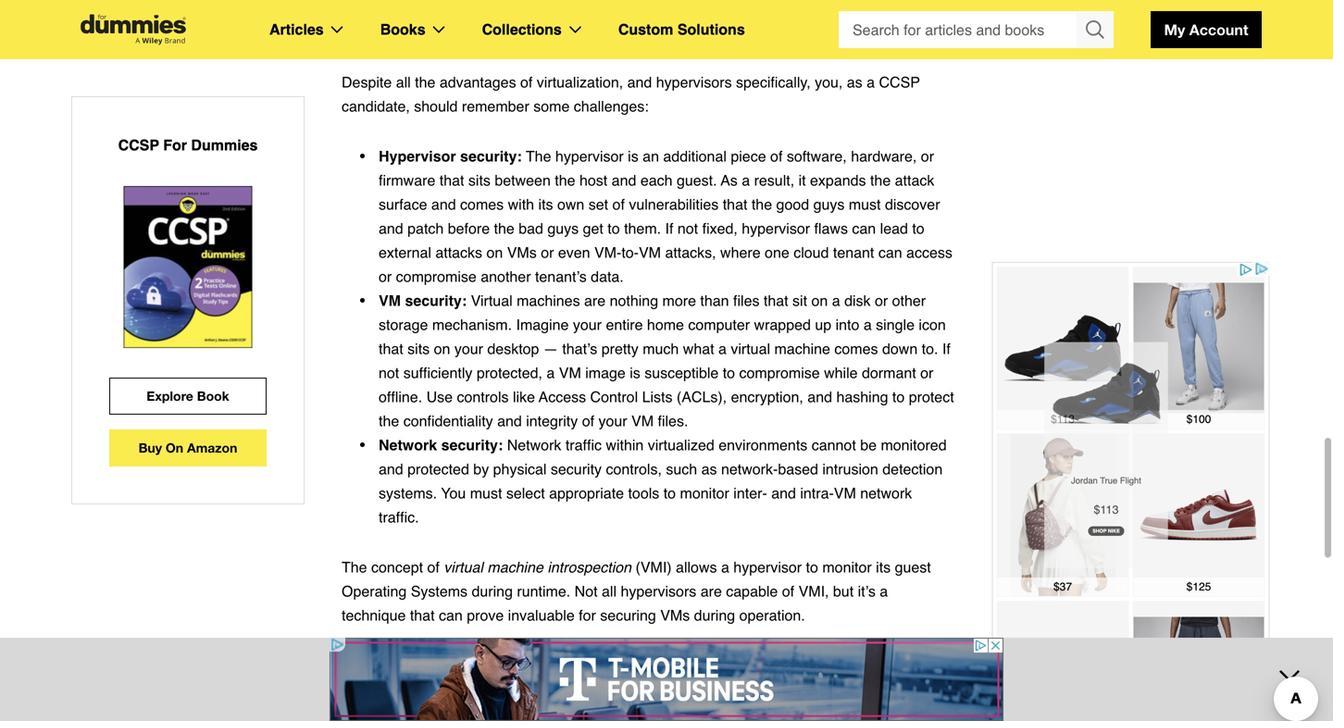 Task type: locate. For each thing, give the bounding box(es) containing it.
of inside virtual machines are nothing more than files that sit on a disk or other storage mechanism. imagine your entire home computer wrapped up into a single icon that sits on your desktop — that's pretty much what a virtual machine comes down to. if not sufficiently protected, a vm image is susceptible to compromise while dormant or offline. use controls like access control lists (acls), encryption, and hashing to protect the confidentiality and integrity of your vm files.
[[582, 413, 595, 430]]

0 vertical spatial monitor
[[680, 485, 730, 502]]

concept up operating
[[371, 559, 423, 576]]

security: up 'storage'
[[405, 292, 467, 309]]

0 horizontal spatial on
[[434, 340, 450, 357]]

and
[[628, 74, 652, 91], [612, 172, 637, 189], [431, 196, 456, 213], [379, 220, 404, 237], [808, 389, 833, 406], [497, 413, 522, 430], [379, 461, 404, 478], [772, 485, 796, 502], [674, 705, 698, 721]]

the inside the hypervisor is an additional piece of software, hardware, or firmware that sits between the host and each guest. as a result, it expands the attack surface and comes with its own set of vulnerabilities that the good guys must discover and patch before the bad guys get to them. if not fixed, hypervisor flaws can lead to external attacks on vms or even vm-to-vm attacks, where one cloud tenant can access or compromise another tenant's data.
[[526, 148, 551, 165]]

0 vertical spatial as
[[847, 74, 863, 91]]

0 vertical spatial resource
[[379, 657, 446, 674]]

0 horizontal spatial machine
[[488, 559, 544, 576]]

0 vertical spatial security:
[[460, 148, 522, 165]]

1 horizontal spatial its
[[876, 559, 891, 576]]

hypervisors
[[656, 74, 732, 91], [621, 583, 697, 600]]

1 vertical spatial if
[[943, 340, 951, 357]]

surface
[[379, 196, 427, 213]]

remember
[[462, 98, 530, 115]]

hypervisor up capable
[[734, 559, 802, 576]]

capable
[[726, 583, 778, 600]]

single up down
[[876, 316, 915, 333]]

than
[[701, 292, 729, 309]]

0 vertical spatial if
[[665, 220, 674, 237]]

sits down 'storage'
[[408, 340, 430, 357]]

dormant
[[862, 364, 917, 382]]

can up tenant
[[852, 220, 876, 237]]

other inside if not properly configured, a single vm can exhaust a host's resources, leaving other vms out of luck. resource utilization is where the concept of limits (discussed in the "reservations, limits, and shares" section of this chapter) com
[[503, 681, 537, 698]]

monitor down such at the bottom of page
[[680, 485, 730, 502]]

vm down them. at the top left
[[639, 244, 661, 261]]

a inside despite all the advantages of virtualization, and hypervisors specifically, you, as a ccsp candidate, should remember some challenges:
[[867, 74, 875, 91]]

1 vertical spatial on
[[812, 292, 828, 309]]

other
[[892, 292, 926, 309], [503, 681, 537, 698]]

and right host
[[612, 172, 637, 189]]

your down "mechanism." on the left top
[[455, 340, 483, 357]]

resource inside if not properly configured, a single vm can exhaust a host's resources, leaving other vms out of luck. resource utilization is where the concept of limits (discussed in the "reservations, limits, and shares" section of this chapter) com
[[651, 681, 714, 698]]

monitored
[[881, 437, 947, 454]]

sit
[[793, 292, 808, 309]]

and down based
[[772, 485, 796, 502]]

out
[[575, 681, 595, 698]]

lists
[[642, 389, 673, 406]]

allows
[[676, 559, 717, 576]]

1 vertical spatial where
[[799, 681, 839, 698]]

hypervisors down custom solutions link
[[656, 74, 732, 91]]

2 horizontal spatial if
[[943, 340, 951, 357]]

sits inside virtual machines are nothing more than files that sit on a disk or other storage mechanism. imagine your entire home computer wrapped up into a single icon that sits on your desktop — that's pretty much what a virtual machine comes down to. if not sufficiently protected, a vm image is susceptible to compromise while dormant or offline. use controls like access control lists (acls), encryption, and hashing to protect the confidentiality and integrity of your vm files.
[[408, 340, 430, 357]]

1 horizontal spatial if
[[665, 220, 674, 237]]

during down capable
[[694, 607, 735, 624]]

vm inside the hypervisor is an additional piece of software, hardware, or firmware that sits between the host and each guest. as a result, it expands the attack surface and comes with its own set of vulnerabilities that the good guys must discover and patch before the bad guys get to them. if not fixed, hypervisor flaws can lead to external attacks on vms or even vm-to-vm attacks, where one cloud tenant can access or compromise another tenant's data.
[[639, 244, 661, 261]]

network up protected
[[379, 437, 437, 454]]

1 horizontal spatial monitor
[[823, 559, 872, 576]]

detection
[[883, 461, 943, 478]]

buy on amazon link
[[109, 430, 267, 467]]

or down external
[[379, 268, 392, 285]]

single inside if not properly configured, a single vm can exhaust a host's resources, leaving other vms out of luck. resource utilization is where the concept of limits (discussed in the "reservations, limits, and shares" section of this chapter) com
[[713, 657, 752, 674]]

can left exhaust
[[782, 657, 806, 674]]

machine
[[775, 340, 831, 357], [488, 559, 544, 576]]

that down the 'systems'
[[410, 607, 435, 624]]

and up systems.
[[379, 461, 404, 478]]

2 vertical spatial is
[[784, 681, 795, 698]]

a down "—"
[[547, 364, 555, 382]]

1 network from the left
[[379, 437, 437, 454]]

ccsp
[[879, 74, 920, 91], [118, 137, 159, 154]]

to down dormant in the bottom of the page
[[893, 389, 905, 406]]

1 vertical spatial not
[[379, 364, 399, 382]]

desktop
[[488, 340, 539, 357]]

1 horizontal spatial must
[[849, 196, 881, 213]]

if right utilization:
[[529, 657, 537, 674]]

this
[[823, 705, 847, 721]]

your down control
[[599, 413, 628, 430]]

integrity
[[526, 413, 578, 430]]

are inside (vmi) allows a hypervisor to monitor its guest operating systems during runtime. not all hypervisors are capable of vmi, but it's a technique that can prove invaluable for securing vms during operation.
[[701, 583, 722, 600]]

1 horizontal spatial on
[[487, 244, 503, 261]]

guys up 'flaws'
[[814, 196, 845, 213]]

0 vertical spatial where
[[721, 244, 761, 261]]

is
[[628, 148, 639, 165], [630, 364, 641, 382], [784, 681, 795, 698]]

1 horizontal spatial sits
[[469, 172, 491, 189]]

the up should on the left top of the page
[[415, 74, 436, 91]]

is up the section at the right bottom
[[784, 681, 795, 698]]

ccsp for dummies
[[118, 137, 258, 154]]

control
[[590, 389, 638, 406]]

1 horizontal spatial vms
[[541, 681, 571, 698]]

before
[[448, 220, 490, 237]]

0 vertical spatial vms
[[507, 244, 537, 261]]

or
[[921, 148, 934, 165], [541, 244, 554, 261], [379, 268, 392, 285], [875, 292, 888, 309], [921, 364, 934, 382]]

a inside the hypervisor is an additional piece of software, hardware, or firmware that sits between the host and each guest. as a result, it expands the attack surface and comes with its own set of vulnerabilities that the good guys must discover and patch before the bad guys get to them. if not fixed, hypervisor flaws can lead to external attacks on vms or even vm-to-vm attacks, where one cloud tenant can access or compromise another tenant's data.
[[742, 172, 750, 189]]

buy on amazon
[[139, 440, 237, 456]]

as right such at the bottom of page
[[702, 461, 717, 478]]

single up 'utilization'
[[713, 657, 752, 674]]

0 vertical spatial concept
[[371, 559, 423, 576]]

0 horizontal spatial sits
[[408, 340, 430, 357]]

and inside despite all the advantages of virtualization, and hypervisors specifically, you, as a ccsp candidate, should remember some challenges:
[[628, 74, 652, 91]]

0 horizontal spatial where
[[721, 244, 761, 261]]

the left bad
[[494, 220, 515, 237]]

0 vertical spatial not
[[678, 220, 698, 237]]

1 horizontal spatial resource
[[651, 681, 714, 698]]

0 horizontal spatial vms
[[507, 244, 537, 261]]

2 vertical spatial not
[[541, 657, 562, 674]]

where down fixed,
[[721, 244, 761, 261]]

network up physical
[[507, 437, 562, 454]]

monitor
[[680, 485, 730, 502], [823, 559, 872, 576]]

sits down hypervisor security:
[[469, 172, 491, 189]]

guys down own
[[548, 220, 579, 237]]

0 horizontal spatial other
[[503, 681, 537, 698]]

concept down host's
[[868, 681, 920, 698]]

1 vertical spatial hypervisor
[[742, 220, 810, 237]]

1 vertical spatial monitor
[[823, 559, 872, 576]]

—
[[544, 340, 558, 357]]

what
[[683, 340, 715, 357]]

security: for network security:
[[441, 437, 503, 454]]

compromise up encryption,
[[740, 364, 820, 382]]

is left an
[[628, 148, 639, 165]]

ccsp right you,
[[879, 74, 920, 91]]

not up attacks, on the top
[[678, 220, 698, 237]]

vms
[[507, 244, 537, 261], [661, 607, 690, 624], [541, 681, 571, 698]]

be
[[861, 437, 877, 454]]

machine down wrapped
[[775, 340, 831, 357]]

security: for hypervisor security:
[[460, 148, 522, 165]]

concept inside if not properly configured, a single vm can exhaust a host's resources, leaving other vms out of luck. resource utilization is where the concept of limits (discussed in the "reservations, limits, and shares" section of this chapter) com
[[868, 681, 920, 698]]

where
[[721, 244, 761, 261], [799, 681, 839, 698]]

other for or
[[892, 292, 926, 309]]

controls
[[457, 389, 509, 406]]

"reservations,
[[532, 705, 627, 721]]

the
[[415, 74, 436, 91], [555, 172, 576, 189], [871, 172, 891, 189], [752, 196, 772, 213], [494, 220, 515, 237], [379, 413, 399, 430], [843, 681, 864, 698], [507, 705, 528, 721]]

1 vertical spatial other
[[503, 681, 537, 698]]

vm down lists
[[632, 413, 654, 430]]

data.
[[591, 268, 624, 285]]

where up this
[[799, 681, 839, 698]]

must inside the hypervisor is an additional piece of software, hardware, or firmware that sits between the host and each guest. as a result, it expands the attack surface and comes with its own set of vulnerabilities that the good guys must discover and patch before the bad guys get to them. if not fixed, hypervisor flaws can lead to external attacks on vms or even vm-to-vm attacks, where one cloud tenant can access or compromise another tenant's data.
[[849, 196, 881, 213]]

the down hardware,
[[871, 172, 891, 189]]

advantages
[[440, 74, 516, 91]]

0 vertical spatial hypervisors
[[656, 74, 732, 91]]

if not properly configured, a single vm can exhaust a host's resources, leaving other vms out of luck. resource utilization is where the concept of limits (discussed in the "reservations, limits, and shares" section of this chapter) com
[[379, 657, 953, 721]]

other up "icon"
[[892, 292, 926, 309]]

limits,
[[632, 705, 669, 721]]

vm
[[639, 244, 661, 261], [379, 292, 401, 309], [559, 364, 581, 382], [632, 413, 654, 430], [834, 485, 856, 502], [756, 657, 778, 674]]

during down the concept of virtual machine introspection
[[472, 583, 513, 600]]

1 horizontal spatial not
[[541, 657, 562, 674]]

to right tools
[[664, 485, 676, 502]]

and down like
[[497, 413, 522, 430]]

on up another
[[487, 244, 503, 261]]

2 vertical spatial if
[[529, 657, 537, 674]]

can
[[852, 220, 876, 237], [879, 244, 903, 261], [439, 607, 463, 624], [782, 657, 806, 674]]

1 horizontal spatial compromise
[[740, 364, 820, 382]]

machine up 'runtime.'
[[488, 559, 544, 576]]

1 vertical spatial guys
[[548, 220, 579, 237]]

all
[[396, 74, 411, 91], [602, 583, 617, 600]]

a left host's
[[866, 657, 875, 674]]

a right you,
[[867, 74, 875, 91]]

1 horizontal spatial as
[[847, 74, 863, 91]]

result,
[[754, 172, 795, 189]]

0 horizontal spatial monitor
[[680, 485, 730, 502]]

not up offline.
[[379, 364, 399, 382]]

1 vertical spatial resource
[[651, 681, 714, 698]]

its right with
[[539, 196, 553, 213]]

is inside the hypervisor is an additional piece of software, hardware, or firmware that sits between the host and each guest. as a result, it expands the attack surface and comes with its own set of vulnerabilities that the good guys must discover and patch before the bad guys get to them. if not fixed, hypervisor flaws can lead to external attacks on vms or even vm-to-vm attacks, where one cloud tenant can access or compromise another tenant's data.
[[628, 148, 639, 165]]

0 vertical spatial comes
[[460, 196, 504, 213]]

for
[[163, 137, 187, 154]]

vulnerabilities
[[629, 196, 719, 213]]

that down hypervisor security:
[[440, 172, 464, 189]]

to up vmi, on the bottom of page
[[806, 559, 819, 576]]

2 vertical spatial your
[[599, 413, 628, 430]]

one
[[765, 244, 790, 261]]

1 vertical spatial concept
[[868, 681, 920, 698]]

1 horizontal spatial machine
[[775, 340, 831, 357]]

vm down intrusion
[[834, 485, 856, 502]]

the inside despite all the advantages of virtualization, and hypervisors specifically, you, as a ccsp candidate, should remember some challenges:
[[415, 74, 436, 91]]

vms inside if not properly configured, a single vm can exhaust a host's resources, leaving other vms out of luck. resource utilization is where the concept of limits (discussed in the "reservations, limits, and shares" section of this chapter) com
[[541, 681, 571, 698]]

0 vertical spatial are
[[584, 292, 606, 309]]

vms right the securing
[[661, 607, 690, 624]]

the for concept
[[342, 559, 367, 576]]

controls,
[[606, 461, 662, 478]]

virtual inside virtual machines are nothing more than files that sit on a disk or other storage mechanism. imagine your entire home computer wrapped up into a single icon that sits on your desktop — that's pretty much what a virtual machine comes down to. if not sufficiently protected, a vm image is susceptible to compromise while dormant or offline. use controls like access control lists (acls), encryption, and hashing to protect the confidentiality and integrity of your vm files.
[[731, 340, 771, 357]]

1 horizontal spatial single
[[876, 316, 915, 333]]

monitor inside (vmi) allows a hypervisor to monitor its guest operating systems during runtime. not all hypervisors are capable of vmi, but it's a technique that can prove invaluable for securing vms during operation.
[[823, 559, 872, 576]]

to inside "network traffic within virtualized environments cannot be monitored and protected by physical security controls, such as network-based intrusion detection systems. you must select appropriate tools to monitor inter- and intra-vm network traffic."
[[664, 485, 676, 502]]

or down to.
[[921, 364, 934, 382]]

attack
[[895, 172, 935, 189]]

as right you,
[[847, 74, 863, 91]]

resource up resources,
[[379, 657, 446, 674]]

susceptible
[[645, 364, 719, 382]]

that down as
[[723, 196, 748, 213]]

must down expands in the top right of the page
[[849, 196, 881, 213]]

2 vertical spatial vms
[[541, 681, 571, 698]]

1 horizontal spatial where
[[799, 681, 839, 698]]

vms down bad
[[507, 244, 537, 261]]

1 vertical spatial virtual
[[444, 559, 483, 576]]

of inside (vmi) allows a hypervisor to monitor its guest operating systems during runtime. not all hypervisors are capable of vmi, but it's a technique that can prove invaluable for securing vms during operation.
[[782, 583, 795, 600]]

its inside the hypervisor is an additional piece of software, hardware, or firmware that sits between the host and each guest. as a result, it expands the attack surface and comes with its own set of vulnerabilities that the good guys must discover and patch before the bad guys get to them. if not fixed, hypervisor flaws can lead to external attacks on vms or even vm-to-vm attacks, where one cloud tenant can access or compromise another tenant's data.
[[539, 196, 553, 213]]

0 horizontal spatial must
[[470, 485, 502, 502]]

0 horizontal spatial compromise
[[396, 268, 477, 285]]

storage
[[379, 316, 428, 333]]

ccsp inside despite all the advantages of virtualization, and hypervisors specifically, you, as a ccsp candidate, should remember some challenges:
[[879, 74, 920, 91]]

1 vertical spatial as
[[702, 461, 717, 478]]

comes down into on the top right
[[835, 340, 878, 357]]

firmware
[[379, 172, 436, 189]]

comes up before
[[460, 196, 504, 213]]

protect
[[909, 389, 954, 406]]

and down 'surface'
[[379, 220, 404, 237]]

0 horizontal spatial are
[[584, 292, 606, 309]]

a right configured,
[[701, 657, 709, 674]]

1 vertical spatial ccsp
[[118, 137, 159, 154]]

files.
[[658, 413, 688, 430]]

1 vertical spatial must
[[470, 485, 502, 502]]

operation.
[[740, 607, 805, 624]]

vm up 'utilization'
[[756, 657, 778, 674]]

1 vertical spatial are
[[701, 583, 722, 600]]

1 horizontal spatial the
[[526, 148, 551, 165]]

1 vertical spatial compromise
[[740, 364, 820, 382]]

are down the data.
[[584, 292, 606, 309]]

protected,
[[477, 364, 543, 382]]

exhaust
[[810, 657, 862, 674]]

vms inside (vmi) allows a hypervisor to monitor its guest operating systems during runtime. not all hypervisors are capable of vmi, but it's a technique that can prove invaluable for securing vms during operation.
[[661, 607, 690, 624]]

an
[[643, 148, 659, 165]]

bad
[[519, 220, 544, 237]]

2 vertical spatial on
[[434, 340, 450, 357]]

(acls),
[[677, 389, 727, 406]]

compromise up vm security:
[[396, 268, 477, 285]]

imagine
[[516, 316, 569, 333]]

0 horizontal spatial during
[[472, 583, 513, 600]]

by
[[474, 461, 489, 478]]

2 vertical spatial security:
[[441, 437, 503, 454]]

compromise inside virtual machines are nothing more than files that sit on a disk or other storage mechanism. imagine your entire home computer wrapped up into a single icon that sits on your desktop — that's pretty much what a virtual machine comes down to. if not sufficiently protected, a vm image is susceptible to compromise while dormant or offline. use controls like access control lists (acls), encryption, and hashing to protect the confidentiality and integrity of your vm files.
[[740, 364, 820, 382]]

to up (acls),
[[723, 364, 735, 382]]

a
[[867, 74, 875, 91], [742, 172, 750, 189], [832, 292, 841, 309], [864, 316, 872, 333], [719, 340, 727, 357], [547, 364, 555, 382], [721, 559, 730, 576], [880, 583, 888, 600], [701, 657, 709, 674], [866, 657, 875, 674]]

1 vertical spatial its
[[876, 559, 891, 576]]

comes inside the hypervisor is an additional piece of software, hardware, or firmware that sits between the host and each guest. as a result, it expands the attack surface and comes with its own set of vulnerabilities that the good guys must discover and patch before the bad guys get to them. if not fixed, hypervisor flaws can lead to external attacks on vms or even vm-to-vm attacks, where one cloud tenant can access or compromise another tenant's data.
[[460, 196, 504, 213]]

must down by
[[470, 485, 502, 502]]

in
[[492, 705, 503, 721]]

get
[[583, 220, 604, 237]]

open collections list image
[[569, 26, 581, 33]]

hypervisor inside (vmi) allows a hypervisor to monitor its guest operating systems during runtime. not all hypervisors are capable of vmi, but it's a technique that can prove invaluable for securing vms during operation.
[[734, 559, 802, 576]]

network for traffic
[[507, 437, 562, 454]]

hypervisor up one
[[742, 220, 810, 237]]

can inside if not properly configured, a single vm can exhaust a host's resources, leaving other vms out of luck. resource utilization is where the concept of limits (discussed in the "reservations, limits, and shares" section of this chapter) com
[[782, 657, 806, 674]]

on right the sit on the right top of page
[[812, 292, 828, 309]]

1 horizontal spatial ccsp
[[879, 74, 920, 91]]

other down utilization:
[[503, 681, 537, 698]]

with
[[508, 196, 534, 213]]

group
[[839, 11, 1114, 48]]

not left the properly
[[541, 657, 562, 674]]

amazon
[[187, 440, 237, 456]]

0 vertical spatial during
[[472, 583, 513, 600]]

comes inside virtual machines are nothing more than files that sit on a disk or other storage mechanism. imagine your entire home computer wrapped up into a single icon that sits on your desktop — that's pretty much what a virtual machine comes down to. if not sufficiently protected, a vm image is susceptible to compromise while dormant or offline. use controls like access control lists (acls), encryption, and hashing to protect the confidentiality and integrity of your vm files.
[[835, 340, 878, 357]]

that down 'storage'
[[379, 340, 404, 357]]

and right the limits, at the bottom of the page
[[674, 705, 698, 721]]

the up between
[[526, 148, 551, 165]]

a right as
[[742, 172, 750, 189]]

other inside virtual machines are nothing more than files that sit on a disk or other storage mechanism. imagine your entire home computer wrapped up into a single icon that sits on your desktop — that's pretty much what a virtual machine comes down to. if not sufficiently protected, a vm image is susceptible to compromise while dormant or offline. use controls like access control lists (acls), encryption, and hashing to protect the confidentiality and integrity of your vm files.
[[892, 292, 926, 309]]

security: up by
[[441, 437, 503, 454]]

0 vertical spatial the
[[526, 148, 551, 165]]

0 vertical spatial is
[[628, 148, 639, 165]]

0 vertical spatial sits
[[469, 172, 491, 189]]

0 vertical spatial virtual
[[731, 340, 771, 357]]

despite
[[342, 74, 392, 91]]

inter-
[[734, 485, 768, 502]]

not
[[678, 220, 698, 237], [379, 364, 399, 382], [541, 657, 562, 674]]

but
[[833, 583, 854, 600]]

0 horizontal spatial the
[[342, 559, 367, 576]]

0 vertical spatial on
[[487, 244, 503, 261]]

guys
[[814, 196, 845, 213], [548, 220, 579, 237]]

are inside virtual machines are nothing more than files that sit on a disk or other storage mechanism. imagine your entire home computer wrapped up into a single icon that sits on your desktop — that's pretty much what a virtual machine comes down to. if not sufficiently protected, a vm image is susceptible to compromise while dormant or offline. use controls like access control lists (acls), encryption, and hashing to protect the confidentiality and integrity of your vm files.
[[584, 292, 606, 309]]

virtual up the 'systems'
[[444, 559, 483, 576]]

advertisement element
[[992, 262, 1270, 721], [330, 638, 1004, 721]]

2 network from the left
[[507, 437, 562, 454]]

0 vertical spatial machine
[[775, 340, 831, 357]]

1 vertical spatial vms
[[661, 607, 690, 624]]

0 vertical spatial ccsp
[[879, 74, 920, 91]]

all up candidate,
[[396, 74, 411, 91]]

0 vertical spatial all
[[396, 74, 411, 91]]

1 vertical spatial single
[[713, 657, 752, 674]]

1 vertical spatial the
[[342, 559, 367, 576]]

0 vertical spatial its
[[539, 196, 553, 213]]

2 vertical spatial hypervisor
[[734, 559, 802, 576]]

its left the guest
[[876, 559, 891, 576]]

on up sufficiently
[[434, 340, 450, 357]]

to right lead
[[913, 220, 925, 237]]

invaluable
[[508, 607, 575, 624]]

0 vertical spatial must
[[849, 196, 881, 213]]

1 horizontal spatial guys
[[814, 196, 845, 213]]

your up that's
[[573, 316, 602, 333]]

set
[[589, 196, 609, 213]]

if right to.
[[943, 340, 951, 357]]

can down the 'systems'
[[439, 607, 463, 624]]

securing
[[600, 607, 656, 624]]

resource
[[379, 657, 446, 674], [651, 681, 714, 698]]

not
[[575, 583, 598, 600]]

1 horizontal spatial all
[[602, 583, 617, 600]]

1 vertical spatial security:
[[405, 292, 467, 309]]

0 vertical spatial compromise
[[396, 268, 477, 285]]

1 horizontal spatial virtual
[[731, 340, 771, 357]]

all right "not"
[[602, 583, 617, 600]]

1 vertical spatial comes
[[835, 340, 878, 357]]

book
[[197, 389, 229, 404]]

prove
[[467, 607, 504, 624]]

hypervisors inside (vmi) allows a hypervisor to monitor its guest operating systems during runtime. not all hypervisors are capable of vmi, but it's a technique that can prove invaluable for securing vms during operation.
[[621, 583, 697, 600]]

if inside the hypervisor is an additional piece of software, hardware, or firmware that sits between the host and each guest. as a result, it expands the attack surface and comes with its own set of vulnerabilities that the good guys must discover and patch before the bad guys get to them. if not fixed, hypervisor flaws can lead to external attacks on vms or even vm-to-vm attacks, where one cloud tenant can access or compromise another tenant's data.
[[665, 220, 674, 237]]

single inside virtual machines are nothing more than files that sit on a disk or other storage mechanism. imagine your entire home computer wrapped up into a single icon that sits on your desktop — that's pretty much what a virtual machine comes down to. if not sufficiently protected, a vm image is susceptible to compromise while dormant or offline. use controls like access control lists (acls), encryption, and hashing to protect the confidentiality and integrity of your vm files.
[[876, 316, 915, 333]]

as inside despite all the advantages of virtualization, and hypervisors specifically, you, as a ccsp candidate, should remember some challenges:
[[847, 74, 863, 91]]

virtual
[[471, 292, 513, 309]]

0 horizontal spatial comes
[[460, 196, 504, 213]]

1 vertical spatial hypervisors
[[621, 583, 697, 600]]

vm up 'storage'
[[379, 292, 401, 309]]

0 horizontal spatial all
[[396, 74, 411, 91]]

are down the "allows"
[[701, 583, 722, 600]]

1 horizontal spatial concept
[[868, 681, 920, 698]]

0 horizontal spatial its
[[539, 196, 553, 213]]

tenant
[[833, 244, 875, 261]]

0 vertical spatial your
[[573, 316, 602, 333]]

not inside the hypervisor is an additional piece of software, hardware, or firmware that sits between the host and each guest. as a result, it expands the attack surface and comes with its own set of vulnerabilities that the good guys must discover and patch before the bad guys get to them. if not fixed, hypervisor flaws can lead to external attacks on vms or even vm-to-vm attacks, where one cloud tenant can access or compromise another tenant's data.
[[678, 220, 698, 237]]

0 horizontal spatial single
[[713, 657, 752, 674]]

books
[[380, 21, 426, 38]]

network inside "network traffic within virtualized environments cannot be monitored and protected by physical security controls, such as network-based intrusion detection systems. you must select appropriate tools to monitor inter- and intra-vm network traffic."
[[507, 437, 562, 454]]

chapter)
[[851, 705, 905, 721]]

1 vertical spatial is
[[630, 364, 641, 382]]



Task type: describe. For each thing, give the bounding box(es) containing it.
the down the result,
[[752, 196, 772, 213]]

network
[[861, 485, 912, 502]]

mechanism.
[[432, 316, 512, 333]]

the down exhaust
[[843, 681, 864, 698]]

not inside if not properly configured, a single vm can exhaust a host's resources, leaving other vms out of luck. resource utilization is where the concept of limits (discussed in the "reservations, limits, and shares" section of this chapter) com
[[541, 657, 562, 674]]

the up own
[[555, 172, 576, 189]]

it
[[799, 172, 806, 189]]

monitor inside "network traffic within virtualized environments cannot be monitored and protected by physical security controls, such as network-based intrusion detection systems. you must select appropriate tools to monitor inter- and intra-vm network traffic."
[[680, 485, 730, 502]]

within
[[606, 437, 644, 454]]

book image image
[[123, 186, 253, 348]]

own
[[557, 196, 585, 213]]

where inside the hypervisor is an additional piece of software, hardware, or firmware that sits between the host and each guest. as a result, it expands the attack surface and comes with its own set of vulnerabilities that the good guys must discover and patch before the bad guys get to them. if not fixed, hypervisor flaws can lead to external attacks on vms or even vm-to-vm attacks, where one cloud tenant can access or compromise another tenant's data.
[[721, 244, 761, 261]]

vm security:
[[379, 292, 467, 309]]

guest.
[[677, 172, 717, 189]]

expands
[[810, 172, 866, 189]]

or right disk
[[875, 292, 888, 309]]

vm inside "network traffic within virtualized environments cannot be monitored and protected by physical security controls, such as network-based intrusion detection systems. you must select appropriate tools to monitor inter- and intra-vm network traffic."
[[834, 485, 856, 502]]

virtual machines are nothing more than files that sit on a disk or other storage mechanism. imagine your entire home computer wrapped up into a single icon that sits on your desktop — that's pretty much what a virtual machine comes down to. if not sufficiently protected, a vm image is susceptible to compromise while dormant or offline. use controls like access control lists (acls), encryption, and hashing to protect the confidentiality and integrity of your vm files.
[[379, 292, 954, 430]]

runtime.
[[517, 583, 571, 600]]

can inside (vmi) allows a hypervisor to monitor its guest operating systems during runtime. not all hypervisors are capable of vmi, but it's a technique that can prove invaluable for securing vms during operation.
[[439, 607, 463, 624]]

0 horizontal spatial virtual
[[444, 559, 483, 576]]

that's
[[562, 340, 598, 357]]

that left the sit on the right top of page
[[764, 292, 789, 309]]

open book categories image
[[433, 26, 445, 33]]

Search for articles and books text field
[[839, 11, 1079, 48]]

to-
[[622, 244, 639, 261]]

limits
[[379, 705, 413, 721]]

network for security:
[[379, 437, 437, 454]]

network-
[[721, 461, 778, 478]]

flaws
[[815, 220, 848, 237]]

wrapped
[[754, 316, 811, 333]]

encryption,
[[731, 389, 804, 406]]

2 horizontal spatial on
[[812, 292, 828, 309]]

some
[[534, 98, 570, 115]]

a right the "allows"
[[721, 559, 730, 576]]

them.
[[624, 220, 661, 237]]

the for hypervisor
[[526, 148, 551, 165]]

much
[[643, 340, 679, 357]]

the hypervisor is an additional piece of software, hardware, or firmware that sits between the host and each guest. as a result, it expands the attack surface and comes with its own set of vulnerabilities that the good guys must discover and patch before the bad guys get to them. if not fixed, hypervisor flaws can lead to external attacks on vms or even vm-to-vm attacks, where one cloud tenant can access or compromise another tenant's data.
[[379, 148, 953, 285]]

on inside the hypervisor is an additional piece of software, hardware, or firmware that sits between the host and each guest. as a result, it expands the attack surface and comes with its own set of vulnerabilities that the good guys must discover and patch before the bad guys get to them. if not fixed, hypervisor flaws can lead to external attacks on vms or even vm-to-vm attacks, where one cloud tenant can access or compromise another tenant's data.
[[487, 244, 503, 261]]

up
[[815, 316, 832, 333]]

confidentiality
[[404, 413, 493, 430]]

all inside (vmi) allows a hypervisor to monitor its guest operating systems during runtime. not all hypervisors are capable of vmi, but it's a technique that can prove invaluable for securing vms during operation.
[[602, 583, 617, 600]]

1 vertical spatial machine
[[488, 559, 544, 576]]

home
[[647, 316, 684, 333]]

section
[[756, 705, 803, 721]]

or left "even"
[[541, 244, 554, 261]]

account
[[1190, 21, 1249, 38]]

fixed,
[[703, 220, 738, 237]]

additional
[[663, 148, 727, 165]]

and down "while"
[[808, 389, 833, 406]]

environments
[[719, 437, 808, 454]]

access
[[907, 244, 953, 261]]

hashing
[[837, 389, 889, 406]]

dummies
[[191, 137, 258, 154]]

logo image
[[71, 14, 195, 45]]

intrusion
[[823, 461, 879, 478]]

vm-
[[595, 244, 622, 261]]

the concept of virtual machine introspection
[[342, 559, 632, 576]]

to inside (vmi) allows a hypervisor to monitor its guest operating systems during runtime. not all hypervisors are capable of vmi, but it's a technique that can prove invaluable for securing vms during operation.
[[806, 559, 819, 576]]

0 vertical spatial guys
[[814, 196, 845, 213]]

configured,
[[623, 657, 697, 674]]

sufficiently
[[404, 364, 473, 382]]

is inside if not properly configured, a single vm can exhaust a host's resources, leaving other vms out of luck. resource utilization is where the concept of limits (discussed in the "reservations, limits, and shares" section of this chapter) com
[[784, 681, 795, 698]]

1 vertical spatial during
[[694, 607, 735, 624]]

vm up access
[[559, 364, 581, 382]]

vms inside the hypervisor is an additional piece of software, hardware, or firmware that sits between the host and each guest. as a result, it expands the attack surface and comes with its own set of vulnerabilities that the good guys must discover and patch before the bad guys get to them. if not fixed, hypervisor flaws can lead to external attacks on vms or even vm-to-vm attacks, where one cloud tenant can access or compromise another tenant's data.
[[507, 244, 537, 261]]

while
[[824, 364, 858, 382]]

another
[[481, 268, 531, 285]]

must inside "network traffic within virtualized environments cannot be monitored and protected by physical security controls, such as network-based intrusion detection systems. you must select appropriate tools to monitor inter- and intra-vm network traffic."
[[470, 485, 502, 502]]

properly
[[566, 657, 619, 674]]

(vmi)
[[636, 559, 672, 576]]

as inside "network traffic within virtualized environments cannot be monitored and protected by physical security controls, such as network-based intrusion detection systems. you must select appropriate tools to monitor inter- and intra-vm network traffic."
[[702, 461, 717, 478]]

vm inside if not properly configured, a single vm can exhaust a host's resources, leaving other vms out of luck. resource utilization is where the concept of limits (discussed in the "reservations, limits, and shares" section of this chapter) com
[[756, 657, 778, 674]]

0 horizontal spatial concept
[[371, 559, 423, 576]]

luck.
[[616, 681, 646, 698]]

and up patch
[[431, 196, 456, 213]]

patch
[[408, 220, 444, 237]]

good
[[777, 196, 810, 213]]

0 horizontal spatial ccsp
[[118, 137, 159, 154]]

network security:
[[379, 437, 503, 454]]

protected
[[408, 461, 469, 478]]

that inside (vmi) allows a hypervisor to monitor its guest operating systems during runtime. not all hypervisors are capable of vmi, but it's a technique that can prove invaluable for securing vms during operation.
[[410, 607, 435, 624]]

you
[[441, 485, 466, 502]]

virtualized
[[648, 437, 715, 454]]

machine inside virtual machines are nothing more than files that sit on a disk or other storage mechanism. imagine your entire home computer wrapped up into a single icon that sits on your desktop — that's pretty much what a virtual machine comes down to. if not sufficiently protected, a vm image is susceptible to compromise while dormant or offline. use controls like access control lists (acls), encryption, and hashing to protect the confidentiality and integrity of your vm files.
[[775, 340, 831, 357]]

cloud
[[794, 244, 829, 261]]

compromise inside the hypervisor is an additional piece of software, hardware, or firmware that sits between the host and each guest. as a result, it expands the attack surface and comes with its own set of vulnerabilities that the good guys must discover and patch before the bad guys get to them. if not fixed, hypervisor flaws can lead to external attacks on vms or even vm-to-vm attacks, where one cloud tenant can access or compromise another tenant's data.
[[396, 268, 477, 285]]

all inside despite all the advantages of virtualization, and hypervisors specifically, you, as a ccsp candidate, should remember some challenges:
[[396, 74, 411, 91]]

systems
[[411, 583, 468, 600]]

host's
[[879, 657, 917, 674]]

articles
[[270, 21, 324, 38]]

cannot
[[812, 437, 856, 454]]

the right in
[[507, 705, 528, 721]]

can down lead
[[879, 244, 903, 261]]

other for leaving
[[503, 681, 537, 698]]

not inside virtual machines are nothing more than files that sit on a disk or other storage mechanism. imagine your entire home computer wrapped up into a single icon that sits on your desktop — that's pretty much what a virtual machine comes down to. if not sufficiently protected, a vm image is susceptible to compromise while dormant or offline. use controls like access control lists (acls), encryption, and hashing to protect the confidentiality and integrity of your vm files.
[[379, 364, 399, 382]]

its inside (vmi) allows a hypervisor to monitor its guest operating systems during runtime. not all hypervisors are capable of vmi, but it's a technique that can prove invaluable for securing vms during operation.
[[876, 559, 891, 576]]

if inside virtual machines are nothing more than files that sit on a disk or other storage mechanism. imagine your entire home computer wrapped up into a single icon that sits on your desktop — that's pretty much what a virtual machine comes down to. if not sufficiently protected, a vm image is susceptible to compromise while dormant or offline. use controls like access control lists (acls), encryption, and hashing to protect the confidentiality and integrity of your vm files.
[[943, 340, 951, 357]]

such
[[666, 461, 698, 478]]

security: for vm security:
[[405, 292, 467, 309]]

attacks,
[[665, 244, 716, 261]]

entire
[[606, 316, 643, 333]]

network traffic within virtualized environments cannot be monitored and protected by physical security controls, such as network-based intrusion detection systems. you must select appropriate tools to monitor inter- and intra-vm network traffic.
[[379, 437, 947, 526]]

hypervisors inside despite all the advantages of virtualization, and hypervisors specifically, you, as a ccsp candidate, should remember some challenges:
[[656, 74, 732, 91]]

down
[[883, 340, 918, 357]]

where inside if not properly configured, a single vm can exhaust a host's resources, leaving other vms out of luck. resource utilization is where the concept of limits (discussed in the "reservations, limits, and shares" section of this chapter) com
[[799, 681, 839, 698]]

physical
[[493, 461, 547, 478]]

a left disk
[[832, 292, 841, 309]]

host
[[580, 172, 608, 189]]

technique
[[342, 607, 406, 624]]

0 horizontal spatial guys
[[548, 220, 579, 237]]

1 vertical spatial your
[[455, 340, 483, 357]]

of inside despite all the advantages of virtualization, and hypervisors specifically, you, as a ccsp candidate, should remember some challenges:
[[520, 74, 533, 91]]

a right into on the top right
[[864, 316, 872, 333]]

more
[[663, 292, 696, 309]]

sits inside the hypervisor is an additional piece of software, hardware, or firmware that sits between the host and each guest. as a result, it expands the attack surface and comes with its own set of vulnerabilities that the good guys must discover and patch before the bad guys get to them. if not fixed, hypervisor flaws can lead to external attacks on vms or even vm-to-vm attacks, where one cloud tenant can access or compromise another tenant's data.
[[469, 172, 491, 189]]

close this dialog image
[[1306, 646, 1324, 665]]

my account link
[[1151, 11, 1262, 48]]

and inside if not properly configured, a single vm can exhaust a host's resources, leaving other vms out of luck. resource utilization is where the concept of limits (discussed in the "reservations, limits, and shares" section of this chapter) com
[[674, 705, 698, 721]]

solutions
[[678, 21, 745, 38]]

hypervisor security:
[[379, 148, 522, 165]]

or up attack
[[921, 148, 934, 165]]

0 vertical spatial hypervisor
[[556, 148, 624, 165]]

to right get
[[608, 220, 620, 237]]

software,
[[787, 148, 847, 165]]

select
[[506, 485, 545, 502]]

security
[[551, 461, 602, 478]]

is inside virtual machines are nothing more than files that sit on a disk or other storage mechanism. imagine your entire home computer wrapped up into a single icon that sits on your desktop — that's pretty much what a virtual machine comes down to. if not sufficiently protected, a vm image is susceptible to compromise while dormant or offline. use controls like access control lists (acls), encryption, and hashing to protect the confidentiality and integrity of your vm files.
[[630, 364, 641, 382]]

tenant's
[[535, 268, 587, 285]]

open article categories image
[[331, 26, 343, 33]]

hardware,
[[851, 148, 917, 165]]

disk
[[845, 292, 871, 309]]

traffic
[[566, 437, 602, 454]]

leaving
[[452, 681, 499, 698]]

a right what
[[719, 340, 727, 357]]

a right it's
[[880, 583, 888, 600]]

guest
[[895, 559, 931, 576]]

despite all the advantages of virtualization, and hypervisors specifically, you, as a ccsp candidate, should remember some challenges:
[[342, 74, 920, 115]]

if inside if not properly configured, a single vm can exhaust a host's resources, leaving other vms out of luck. resource utilization is where the concept of limits (discussed in the "reservations, limits, and shares" section of this chapter) com
[[529, 657, 537, 674]]

computer
[[688, 316, 750, 333]]

the inside virtual machines are nothing more than files that sit on a disk or other storage mechanism. imagine your entire home computer wrapped up into a single icon that sits on your desktop — that's pretty much what a virtual machine comes down to. if not sufficiently protected, a vm image is susceptible to compromise while dormant or offline. use controls like access control lists (acls), encryption, and hashing to protect the confidentiality and integrity of your vm files.
[[379, 413, 399, 430]]



Task type: vqa. For each thing, say whether or not it's contained in the screenshot.
Epic to the bottom
no



